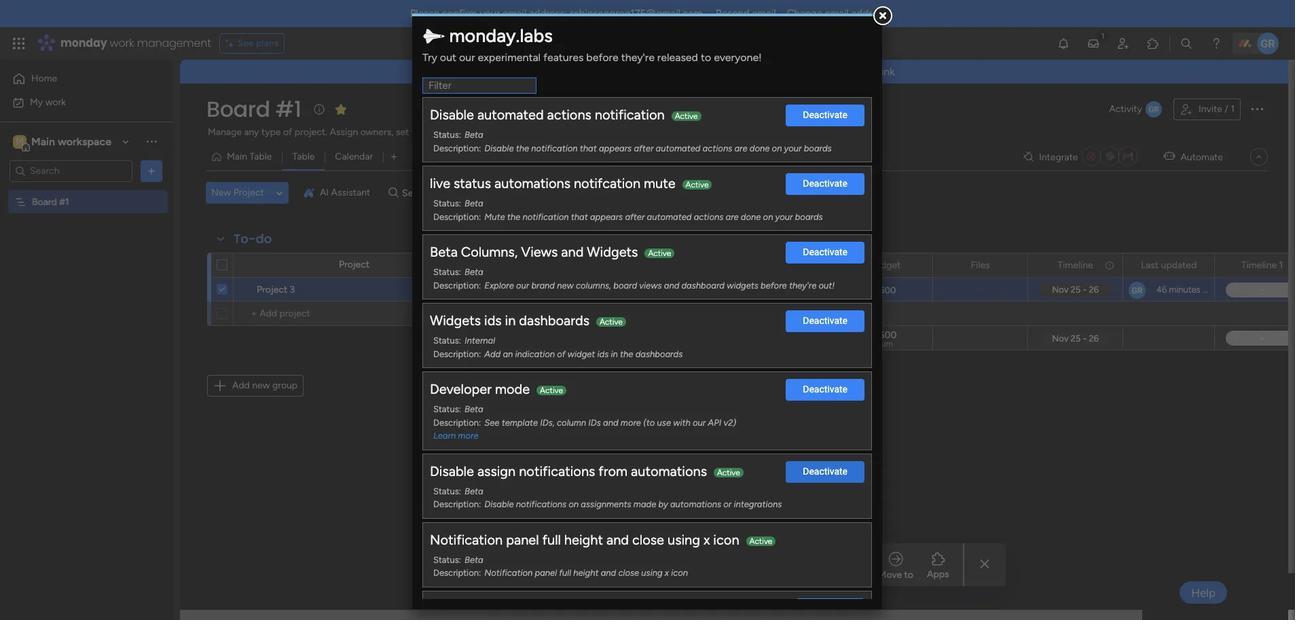Task type: vqa. For each thing, say whether or not it's contained in the screenshot.
anyone
yes



Task type: describe. For each thing, give the bounding box(es) containing it.
0 vertical spatial board
[[618, 65, 646, 78]]

ai
[[320, 187, 329, 198]]

this  board is visible to anyone on the web with a shareable link
[[596, 65, 895, 78]]

are for mute
[[726, 212, 739, 222]]

my work button
[[8, 91, 146, 113]]

0 vertical spatial actions
[[547, 107, 592, 123]]

deactivate button for dashboards
[[786, 310, 865, 332]]

change email address
[[787, 7, 887, 20]]

timeline for timeline
[[1058, 259, 1093, 271]]

shareable
[[831, 65, 876, 78]]

live status automations notifcation mute active
[[430, 175, 709, 192]]

0 vertical spatial board
[[206, 94, 270, 124]]

Due date field
[[577, 258, 623, 273]]

status: for widgets ids in dashboards
[[433, 336, 461, 346]]

items for at
[[713, 408, 743, 423]]

plans
[[256, 37, 279, 49]]

ids inside 'status: internal description: add an indication of widget ids in the dashboards'
[[597, 349, 609, 359]]

any
[[244, 126, 259, 138]]

notification panel full height and close using x icon active
[[430, 532, 773, 548]]

notifications inside status: beta description: disable notifications on assignments made by automations or integrations
[[516, 499, 567, 509]]

filter
[[534, 187, 556, 199]]

main table
[[227, 151, 272, 162]]

indication
[[515, 349, 555, 359]]

nov
[[586, 285, 602, 295]]

show board description image
[[311, 103, 327, 116]]

description: inside status: beta description: see template ids, column ids and more (to use with our api v2) learn more
[[433, 417, 481, 428]]

widgets ids in dashboards active
[[430, 313, 623, 329]]

released
[[657, 51, 698, 64]]

Timeline field
[[1054, 258, 1097, 273]]

m
[[16, 136, 24, 147]]

an
[[503, 349, 513, 359]]

new project
[[211, 187, 264, 198]]

0 vertical spatial notification
[[595, 107, 665, 123]]

Timeline 1 field
[[1238, 258, 1287, 273]]

and inside status: beta description: notification panel full height and close using x icon
[[601, 568, 616, 578]]

/ for invite
[[1225, 103, 1229, 115]]

Search features search field
[[422, 77, 537, 94]]

on inside status: beta description: disable notifications on assignments made by automations or integrations
[[569, 499, 579, 509]]

status: for beta columns, views and widgets
[[433, 267, 461, 277]]

resend
[[716, 7, 750, 20]]

views
[[521, 244, 558, 260]]

automate
[[1181, 151, 1223, 163]]

update
[[736, 430, 769, 442]]

mute
[[484, 212, 505, 222]]

remove from favorites image
[[334, 102, 348, 116]]

my
[[30, 96, 43, 108]]

close inside status: beta description: notification panel full height and close using x icon
[[618, 568, 639, 578]]

inbox image
[[1087, 37, 1100, 50]]

keep
[[470, 126, 491, 138]]

move to
[[879, 569, 914, 580]]

1 horizontal spatial #1
[[275, 94, 301, 124]]

deactivate button for notifcation
[[786, 173, 865, 195]]

to inside select multiple items to update column value, edit or move them in one single click.
[[723, 430, 733, 442]]

duplicate
[[648, 569, 688, 580]]

email for resend email
[[752, 7, 776, 20]]

dashboard
[[682, 280, 725, 290]]

and right v2 expand column "icon"
[[561, 244, 584, 260]]

boards for mute
[[795, 212, 823, 222]]

monday work management
[[60, 35, 211, 51]]

help
[[1191, 586, 1216, 599]]

column inside select multiple items to update column value, edit or move them in one single click.
[[772, 430, 806, 442]]

greg robinson image
[[1257, 33, 1279, 54]]

active inside live status automations notifcation mute active
[[686, 180, 709, 190]]

type
[[261, 126, 281, 138]]

status: beta description: see template ids, column ids and more (to use with our api v2) learn more
[[433, 404, 736, 441]]

beta for automated
[[465, 130, 483, 140]]

owner
[[494, 259, 523, 271]]

ai assistant button
[[298, 182, 376, 204]]

developer mode active
[[430, 381, 563, 397]]

a
[[822, 65, 828, 78]]

1 vertical spatial more
[[458, 431, 479, 441]]

active inside disable automated actions notification active
[[675, 111, 698, 121]]

to-
[[234, 230, 256, 247]]

0 vertical spatial widgets
[[587, 244, 638, 260]]

0 vertical spatial icon
[[713, 532, 739, 548]]

1 horizontal spatial board #1
[[206, 94, 301, 124]]

stands.
[[611, 126, 641, 138]]

new inside status: beta description: explore our brand new columns, board views and dashboard widgets before they're out!
[[557, 280, 574, 290]]

sum
[[878, 339, 893, 348]]

#1 inside list box
[[59, 196, 69, 208]]

workspace selection element
[[13, 133, 113, 151]]

notifications image
[[1057, 37, 1070, 50]]

are for active
[[735, 143, 748, 153]]

disable inside status: beta description: disable notifications on assignments made by automations or integrations
[[484, 499, 514, 509]]

autopilot image
[[1164, 148, 1175, 165]]

v2 expand column image
[[543, 255, 552, 266]]

board #1 inside list box
[[32, 196, 69, 208]]

see plans button
[[219, 33, 285, 54]]

anyone
[[704, 65, 739, 78]]

live
[[430, 175, 450, 192]]

beta for assign
[[465, 486, 483, 496]]

status: beta description: disable notifications on assignments made by automations or integrations
[[433, 486, 782, 509]]

v2)
[[724, 417, 736, 428]]

0 vertical spatial dashboards
[[519, 313, 590, 329]]

done for mute
[[741, 212, 761, 222]]

status: for disable assign notifications from automations
[[433, 486, 461, 496]]

1 horizontal spatial of
[[517, 126, 526, 138]]

ai assistant
[[320, 187, 370, 198]]

monday
[[60, 35, 107, 51]]

main workspace
[[31, 135, 111, 148]]

1 horizontal spatial with
[[799, 65, 820, 78]]

notifcation
[[574, 175, 641, 192]]

that for notification
[[580, 143, 597, 153]]

board inside status: beta description: explore our brand new columns, board views and dashboard widgets before they're out!
[[614, 280, 637, 290]]

to right "visible"
[[691, 65, 702, 78]]

0 vertical spatial full
[[542, 532, 561, 548]]

automations inside status: beta description: disable notifications on assignments made by automations or integrations
[[670, 499, 721, 509]]

appears for notification
[[599, 143, 632, 153]]

main for main table
[[227, 151, 247, 162]]

try out our experimental features before they're released to everyone!
[[422, 51, 762, 64]]

select
[[622, 430, 652, 442]]

actions for notifcation
[[694, 212, 724, 222]]

notification for notifcation
[[523, 212, 569, 222]]

to right the move
[[905, 569, 914, 580]]

our inside status: beta description: explore our brand new columns, board views and dashboard widgets before they're out!
[[516, 280, 529, 290]]

project inside button
[[233, 187, 264, 198]]

change
[[787, 7, 822, 20]]

$500 for $500 sum
[[874, 329, 897, 341]]

1 horizontal spatial x
[[704, 532, 710, 548]]

our inside status: beta description: see template ids, column ids and more (to use with our api v2) learn more
[[693, 417, 706, 428]]

email for change email address
[[825, 7, 849, 20]]

board #1 list box
[[0, 187, 173, 397]]

after for notification
[[634, 143, 654, 153]]

add inside 'status: internal description: add an indication of widget ids in the dashboards'
[[484, 349, 501, 359]]

change email address link
[[787, 7, 887, 20]]

made
[[634, 499, 656, 509]]

select product image
[[12, 37, 26, 50]]

your for manage any type of project. assign owners, set timelines and keep track of where your project stands.
[[557, 126, 576, 138]]

panel inside status: beta description: notification panel full height and close using x icon
[[535, 568, 557, 578]]

after for notifcation
[[625, 212, 645, 222]]

activity button
[[1104, 98, 1168, 120]]

done for active
[[750, 143, 770, 153]]

0 vertical spatial they're
[[621, 51, 655, 64]]

before inside status: beta description: explore our brand new columns, board views and dashboard widgets before they're out!
[[761, 280, 787, 290]]

with inside status: beta description: see template ids, column ids and more (to use with our api v2) learn more
[[673, 417, 691, 428]]

that for notifcation
[[571, 212, 588, 222]]

46
[[1157, 285, 1167, 295]]

home button
[[8, 68, 146, 90]]

link
[[879, 65, 895, 78]]

is
[[649, 65, 656, 78]]

home
[[31, 73, 57, 84]]

0 vertical spatial our
[[459, 51, 475, 64]]

status: internal description: add an indication of widget ids in the dashboards
[[433, 336, 683, 359]]

3
[[290, 284, 295, 295]]

status
[[454, 175, 491, 192]]

Owner field
[[491, 258, 526, 273]]

where
[[528, 126, 555, 138]]

nov 23
[[586, 285, 614, 295]]

learn more link
[[433, 431, 479, 441]]

disable inside status: beta description: disable the notification that appears after automated actions are done on your boards
[[484, 143, 514, 153]]

description: for assign
[[433, 499, 481, 509]]

guaranteed time-saver ;)
[[622, 475, 739, 488]]

Search in workspace field
[[29, 163, 113, 179]]

disable down learn more link
[[430, 463, 474, 479]]

see more
[[619, 126, 660, 137]]

0 vertical spatial notification
[[430, 532, 503, 548]]

invite
[[1199, 103, 1223, 115]]

23
[[605, 285, 614, 295]]

2 table from the left
[[292, 151, 315, 162]]

last updated
[[1141, 259, 1197, 271]]

apps image
[[1147, 37, 1160, 50]]

;)
[[733, 475, 739, 488]]

new
[[211, 187, 231, 198]]

new inside button
[[252, 380, 270, 391]]

status: for notification panel full height and close using x icon
[[433, 555, 461, 565]]

1 image
[[1097, 28, 1109, 43]]

them
[[684, 445, 708, 457]]

invite members image
[[1117, 37, 1130, 50]]

$500 for $500
[[875, 285, 896, 295]]

beta for status
[[465, 198, 483, 209]]

active inside notification panel full height and close using x icon active
[[750, 536, 773, 546]]

active inside disable assign notifications from automations active
[[717, 468, 740, 477]]

owners,
[[360, 126, 394, 138]]

selected
[[575, 548, 637, 567]]

last
[[1141, 259, 1159, 271]]

deactivate for notifcation
[[803, 178, 848, 189]]

and down assignments
[[607, 532, 629, 548]]

arrow down image
[[576, 185, 592, 201]]

5 deactivate button from the top
[[786, 379, 865, 401]]

To-do field
[[230, 230, 275, 248]]

date
[[600, 259, 619, 271]]

notification inside status: beta description: notification panel full height and close using x icon
[[484, 568, 533, 578]]

column inside status: beta description: see template ids, column ids and more (to use with our api v2) learn more
[[557, 417, 586, 428]]

1 table from the left
[[250, 151, 272, 162]]

beta columns, views and widgets active
[[430, 244, 671, 260]]

0 vertical spatial using
[[668, 532, 700, 548]]

columns,
[[576, 280, 611, 290]]

x inside status: beta description: notification panel full height and close using x icon
[[665, 568, 669, 578]]

0 horizontal spatial widgets
[[430, 313, 481, 329]]

Files field
[[968, 258, 993, 273]]

v2 search image
[[389, 185, 399, 201]]

workspace image
[[13, 134, 26, 149]]

automated for live status automations notifcation mute
[[647, 212, 692, 222]]

timeline 1
[[1241, 259, 1283, 271]]

sort / 1
[[621, 187, 652, 199]]

project for project selected
[[519, 548, 571, 567]]

project for project 3
[[257, 284, 287, 295]]



Task type: locate. For each thing, give the bounding box(es) containing it.
1 vertical spatial before
[[761, 280, 787, 290]]

of left the widget
[[557, 349, 565, 359]]

0 horizontal spatial x
[[665, 568, 669, 578]]

set
[[396, 126, 409, 138]]

medium
[[678, 284, 712, 295]]

with left a
[[799, 65, 820, 78]]

4 status: from the top
[[433, 336, 461, 346]]

after down 'sort / 1'
[[625, 212, 645, 222]]

panel down project selected at the left of the page
[[535, 568, 557, 578]]

widgets
[[727, 280, 759, 290]]

ids up internal
[[484, 313, 502, 329]]

status: for disable automated actions notification
[[433, 130, 461, 140]]

after inside status: beta description: disable the notification that appears after automated actions are done on your boards
[[634, 143, 654, 153]]

1 vertical spatial main
[[227, 151, 247, 162]]

0 vertical spatial that
[[580, 143, 597, 153]]

to down v2)
[[723, 430, 733, 442]]

table down any
[[250, 151, 272, 162]]

that inside status: beta description: mute the notification that appears after automated actions are done on your boards
[[571, 212, 588, 222]]

0 vertical spatial add
[[484, 349, 501, 359]]

boards for active
[[804, 143, 832, 153]]

integrate
[[1039, 151, 1078, 163]]

1 vertical spatial column
[[772, 430, 806, 442]]

our left brand
[[516, 280, 529, 290]]

board #1 down search in workspace field
[[32, 196, 69, 208]]

status: beta description: explore our brand new columns, board views and dashboard widgets before they're out!
[[433, 267, 835, 290]]

/ left 2
[[559, 187, 562, 199]]

0 vertical spatial automations
[[494, 175, 571, 192]]

deactivate for dashboards
[[803, 315, 848, 326]]

hide button
[[664, 182, 714, 204]]

see for see more
[[619, 126, 636, 137]]

full down project selected at the left of the page
[[559, 568, 571, 578]]

description: inside status: beta description: notification panel full height and close using x icon
[[433, 568, 481, 578]]

1 description: from the top
[[433, 143, 481, 153]]

items
[[713, 408, 743, 423], [695, 430, 721, 442]]

4 deactivate from the top
[[803, 315, 848, 326]]

3 status: from the top
[[433, 267, 461, 277]]

dapulse integrations image
[[1024, 152, 1034, 162]]

notification down filter
[[523, 212, 569, 222]]

1 timeline from the left
[[1058, 259, 1093, 271]]

dashboards inside 'status: internal description: add an indication of widget ids in the dashboards'
[[636, 349, 683, 359]]

2 deactivate button from the top
[[786, 173, 865, 195]]

1 horizontal spatial see
[[484, 417, 500, 428]]

1 horizontal spatial board
[[206, 94, 270, 124]]

1 vertical spatial x
[[665, 568, 669, 578]]

deactivate button
[[786, 105, 865, 126], [786, 173, 865, 195], [786, 242, 865, 264], [786, 310, 865, 332], [786, 379, 865, 401], [786, 461, 865, 483]]

project for project
[[339, 259, 370, 270]]

1 vertical spatial panel
[[535, 568, 557, 578]]

board
[[618, 65, 646, 78], [614, 280, 637, 290]]

and right views
[[664, 280, 679, 290]]

that down the "project"
[[580, 143, 597, 153]]

disable down track
[[484, 143, 514, 153]]

work
[[110, 35, 134, 51], [45, 96, 66, 108]]

email right resend
[[752, 7, 776, 20]]

notifications
[[519, 463, 595, 479], [516, 499, 567, 509]]

timeline inside 'field'
[[1241, 259, 1277, 271]]

in up an
[[505, 313, 516, 329]]

using inside status: beta description: notification panel full height and close using x icon
[[641, 568, 663, 578]]

2 deactivate from the top
[[803, 178, 848, 189]]

description:
[[433, 143, 481, 153], [433, 212, 481, 222], [433, 280, 481, 290], [433, 349, 481, 359], [433, 417, 481, 428], [433, 499, 481, 509], [433, 568, 481, 578]]

1 vertical spatial dashboards
[[636, 349, 683, 359]]

actions down hide
[[694, 212, 724, 222]]

4 description: from the top
[[433, 349, 481, 359]]

status: inside status: beta description: notification panel full height and close using x icon
[[433, 555, 461, 565]]

main inside the workspace selection element
[[31, 135, 55, 148]]

done inside status: beta description: mute the notification that appears after automated actions are done on your boards
[[741, 212, 761, 222]]

5 status: from the top
[[433, 404, 461, 414]]

or inside select multiple items to update column value, edit or move them in one single click.
[[643, 445, 653, 457]]

resend email
[[716, 7, 776, 20]]

option
[[0, 190, 173, 192]]

active inside beta columns, views and widgets active
[[648, 249, 671, 258]]

0 horizontal spatial timeline
[[1058, 259, 1093, 271]]

5 deactivate from the top
[[803, 384, 848, 395]]

0 horizontal spatial #1
[[59, 196, 69, 208]]

deactivate for and
[[803, 247, 848, 258]]

2 horizontal spatial of
[[557, 349, 565, 359]]

description: for ids
[[433, 349, 481, 359]]

3 description: from the top
[[433, 280, 481, 290]]

main inside button
[[227, 151, 247, 162]]

multiple for update
[[666, 408, 710, 423]]

description: inside status: beta description: disable the notification that appears after automated actions are done on your boards
[[433, 143, 481, 153]]

1 status: from the top
[[433, 130, 461, 140]]

see plans
[[238, 37, 279, 49]]

/ for filter
[[559, 187, 562, 199]]

height up status: beta description: notification panel full height and close using x icon
[[564, 532, 603, 548]]

0 horizontal spatial with
[[673, 417, 691, 428]]

collapse board header image
[[1254, 151, 1265, 162]]

full
[[542, 532, 561, 548], [559, 568, 571, 578]]

items left at
[[713, 408, 743, 423]]

web
[[776, 65, 796, 78]]

1 horizontal spatial new
[[557, 280, 574, 290]]

by
[[658, 499, 668, 509]]

0 vertical spatial automated
[[477, 107, 544, 123]]

full inside status: beta description: notification panel full height and close using x icon
[[559, 568, 571, 578]]

new left group
[[252, 380, 270, 391]]

1 horizontal spatial add
[[484, 349, 501, 359]]

/ right sort
[[642, 187, 645, 199]]

notification
[[595, 107, 665, 123], [531, 143, 578, 153], [523, 212, 569, 222]]

multiple for select
[[655, 430, 692, 442]]

or down saver at the bottom right
[[724, 499, 732, 509]]

widget
[[568, 349, 595, 359]]

appears inside status: beta description: mute the notification that appears after automated actions are done on your boards
[[590, 212, 623, 222]]

work inside button
[[45, 96, 66, 108]]

table down project.
[[292, 151, 315, 162]]

1 vertical spatial widgets
[[430, 313, 481, 329]]

0 vertical spatial appears
[[599, 143, 632, 153]]

track
[[493, 126, 514, 138]]

ids right the widget
[[597, 349, 609, 359]]

3 deactivate from the top
[[803, 247, 848, 258]]

deactivate button for from
[[786, 461, 865, 483]]

1 vertical spatial icon
[[671, 568, 688, 578]]

1 inside timeline 1 'field'
[[1279, 259, 1283, 271]]

#1 up type
[[275, 94, 301, 124]]

0 vertical spatial main
[[31, 135, 55, 148]]

3 email from the left
[[825, 7, 849, 20]]

ids,
[[540, 417, 555, 428]]

description: inside status: beta description: mute the notification that appears after automated actions are done on your boards
[[433, 212, 481, 222]]

0 vertical spatial $500
[[875, 285, 896, 295]]

active inside the developer mode active
[[540, 386, 563, 395]]

1 vertical spatial add
[[232, 380, 250, 391]]

2 timeline from the left
[[1241, 259, 1277, 271]]

0 vertical spatial are
[[735, 143, 748, 153]]

boards inside status: beta description: mute the notification that appears after automated actions are done on your boards
[[795, 212, 823, 222]]

0 horizontal spatial our
[[459, 51, 475, 64]]

deactivate button for and
[[786, 242, 865, 264]]

work right monday
[[110, 35, 134, 51]]

beta inside status: beta description: see template ids, column ids and more (to use with our api v2) learn more
[[465, 404, 483, 414]]

2 description: from the top
[[433, 212, 481, 222]]

1 vertical spatial see
[[619, 126, 636, 137]]

beta inside status: beta description: disable the notification that appears after automated actions are done on your boards
[[465, 130, 483, 140]]

main for main workspace
[[31, 135, 55, 148]]

board left views
[[614, 280, 637, 290]]

notification for notification
[[531, 143, 578, 153]]

notification up the stands.
[[595, 107, 665, 123]]

0 horizontal spatial ids
[[484, 313, 502, 329]]

main down 'manage' on the left of page
[[227, 151, 247, 162]]

on inside status: beta description: mute the notification that appears after automated actions are done on your boards
[[763, 212, 773, 222]]

using up duplicate on the bottom right of page
[[668, 532, 700, 548]]

1 vertical spatial after
[[625, 212, 645, 222]]

your for status: beta description: disable the notification that appears after automated actions are done on your boards
[[784, 143, 802, 153]]

0 horizontal spatial see
[[238, 37, 254, 49]]

board inside list box
[[32, 196, 57, 208]]

1 deactivate from the top
[[803, 110, 848, 120]]

notification inside status: beta description: mute the notification that appears after automated actions are done on your boards
[[523, 212, 569, 222]]

1 vertical spatial height
[[573, 568, 599, 578]]

status: beta description: mute the notification that appears after automated actions are done on your boards
[[433, 198, 823, 222]]

actions inside status: beta description: disable the notification that appears after automated actions are done on your boards
[[703, 143, 732, 153]]

1 vertical spatial board
[[32, 196, 57, 208]]

2 horizontal spatial in
[[711, 445, 719, 457]]

move
[[655, 445, 681, 457]]

that inside status: beta description: disable the notification that appears after automated actions are done on your boards
[[580, 143, 597, 153]]

0 horizontal spatial work
[[45, 96, 66, 108]]

project.
[[295, 126, 327, 138]]

46 minutes ago
[[1157, 285, 1218, 295]]

notification inside status: beta description: disable the notification that appears after automated actions are done on your boards
[[531, 143, 578, 153]]

they're inside status: beta description: explore our brand new columns, board views and dashboard widgets before they're out!
[[789, 280, 817, 290]]

notifications down ids,
[[519, 463, 595, 479]]

/ inside button
[[1225, 103, 1229, 115]]

automated down "hide" "popup button"
[[647, 212, 692, 222]]

boards inside status: beta description: disable the notification that appears after automated actions are done on your boards
[[804, 143, 832, 153]]

ids
[[588, 417, 601, 428]]

api
[[708, 417, 722, 428]]

after down 'see more' link
[[634, 143, 654, 153]]

beta for columns,
[[465, 267, 483, 277]]

work for my
[[45, 96, 66, 108]]

column
[[557, 417, 586, 428], [772, 430, 806, 442]]

beta inside status: beta description: explore our brand new columns, board views and dashboard widgets before they're out!
[[465, 267, 483, 277]]

1 horizontal spatial icon
[[713, 532, 739, 548]]

widgets up status: beta description: explore our brand new columns, board views and dashboard widgets before they're out!
[[587, 244, 638, 260]]

search everything image
[[1180, 37, 1193, 50]]

status: inside status: beta description: explore our brand new columns, board views and dashboard widgets before they're out!
[[433, 267, 461, 277]]

deactivate for from
[[803, 466, 848, 477]]

6 deactivate from the top
[[803, 466, 848, 477]]

add new group button
[[207, 375, 304, 397]]

the inside status: beta description: disable the notification that appears after automated actions are done on your boards
[[516, 143, 529, 153]]

0 horizontal spatial table
[[250, 151, 272, 162]]

multiple up the them
[[666, 408, 710, 423]]

see left template
[[484, 417, 500, 428]]

notes
[[777, 259, 803, 271]]

see left the plans
[[238, 37, 254, 49]]

board #1 up any
[[206, 94, 301, 124]]

multiple up move
[[655, 430, 692, 442]]

the
[[757, 65, 773, 78], [516, 143, 529, 153], [507, 212, 520, 222], [620, 349, 633, 359]]

or
[[643, 445, 653, 457], [724, 499, 732, 509]]

1 vertical spatial $500
[[874, 329, 897, 341]]

status: for live status automations notifcation mute
[[433, 198, 461, 209]]

calendar button
[[325, 146, 383, 168]]

1 vertical spatial boards
[[795, 212, 823, 222]]

that down arrow down icon
[[571, 212, 588, 222]]

1 horizontal spatial in
[[611, 349, 618, 359]]

or right edit
[[643, 445, 653, 457]]

board up any
[[206, 94, 270, 124]]

1 vertical spatial board #1
[[32, 196, 69, 208]]

appears for notifcation
[[590, 212, 623, 222]]

the right mute
[[507, 212, 520, 222]]

main right workspace image
[[31, 135, 55, 148]]

click.
[[772, 445, 795, 457]]

board left is in the top of the page
[[618, 65, 646, 78]]

person button
[[447, 182, 506, 204]]

our right out
[[459, 51, 475, 64]]

more
[[621, 417, 641, 428], [458, 431, 479, 441]]

automated up track
[[477, 107, 544, 123]]

6 deactivate button from the top
[[786, 461, 865, 483]]

description: inside status: beta description: explore our brand new columns, board views and dashboard widgets before they're out!
[[433, 280, 481, 290]]

from
[[599, 463, 628, 479]]

in inside 'status: internal description: add an indication of widget ids in the dashboards'
[[611, 349, 618, 359]]

2 status: from the top
[[433, 198, 461, 209]]

1 vertical spatial automations
[[631, 463, 707, 479]]

disable up timelines
[[430, 107, 474, 123]]

the right the widget
[[620, 349, 633, 359]]

add left an
[[484, 349, 501, 359]]

0 vertical spatial height
[[564, 532, 603, 548]]

Budget field
[[866, 258, 904, 273]]

active down one
[[717, 468, 740, 477]]

$500
[[875, 285, 896, 295], [874, 329, 897, 341]]

2 horizontal spatial email
[[825, 7, 849, 20]]

try
[[422, 51, 437, 64]]

or inside status: beta description: disable notifications on assignments made by automations or integrations
[[724, 499, 732, 509]]

email right change
[[825, 7, 849, 20]]

after inside status: beta description: mute the notification that appears after automated actions are done on your boards
[[625, 212, 645, 222]]

table button
[[282, 146, 325, 168]]

1 email from the left
[[503, 7, 527, 20]]

automated inside status: beta description: mute the notification that appears after automated actions are done on your boards
[[647, 212, 692, 222]]

0 horizontal spatial icon
[[671, 568, 688, 578]]

description: for columns,
[[433, 280, 481, 290]]

the left web
[[757, 65, 773, 78]]

angle down image
[[276, 188, 283, 198]]

status: inside status: beta description: disable notifications on assignments made by automations or integrations
[[433, 486, 461, 496]]

0 horizontal spatial main
[[31, 135, 55, 148]]

0 vertical spatial in
[[505, 313, 516, 329]]

disable automated actions notification active
[[430, 107, 698, 123]]

2 vertical spatial see
[[484, 417, 500, 428]]

2 horizontal spatial our
[[693, 417, 706, 428]]

0 horizontal spatial more
[[458, 431, 479, 441]]

0 vertical spatial x
[[704, 532, 710, 548]]

and inside status: beta description: see template ids, column ids and more (to use with our api v2) learn more
[[603, 417, 619, 428]]

0 horizontal spatial column
[[557, 417, 586, 428]]

automated for disable automated actions notification
[[656, 143, 701, 153]]

are
[[735, 143, 748, 153], [726, 212, 739, 222]]

experimental
[[478, 51, 541, 64]]

1 vertical spatial notification
[[484, 568, 533, 578]]

2 vertical spatial our
[[693, 417, 706, 428]]

0 horizontal spatial dashboards
[[519, 313, 590, 329]]

1 vertical spatial are
[[726, 212, 739, 222]]

0 vertical spatial board #1
[[206, 94, 301, 124]]

update
[[622, 408, 663, 423]]

active down the integrations
[[750, 536, 773, 546]]

work for monday
[[110, 35, 134, 51]]

automated down more
[[656, 143, 701, 153]]

1 vertical spatial appears
[[590, 212, 623, 222]]

/ for sort
[[642, 187, 645, 199]]

icon inside status: beta description: notification panel full height and close using x icon
[[671, 568, 688, 578]]

1 vertical spatial or
[[724, 499, 732, 509]]

your inside status: beta description: mute the notification that appears after automated actions are done on your boards
[[775, 212, 793, 222]]

1 vertical spatial full
[[559, 568, 571, 578]]

active inside widgets ids in dashboards active
[[600, 317, 623, 327]]

add inside button
[[232, 380, 250, 391]]

and right ids on the left
[[603, 417, 619, 428]]

select multiple items to update column value, edit or move them in one single click.
[[622, 430, 836, 457]]

description: inside status: beta description: disable notifications on assignments made by automations or integrations
[[433, 499, 481, 509]]

0 horizontal spatial board #1
[[32, 196, 69, 208]]

0 vertical spatial more
[[621, 417, 641, 428]]

integrations
[[734, 499, 782, 509]]

due date
[[581, 259, 619, 271]]

this
[[596, 65, 615, 78]]

0 horizontal spatial /
[[559, 187, 562, 199]]

and down selected
[[601, 568, 616, 578]]

1 horizontal spatial more
[[621, 417, 641, 428]]

in left one
[[711, 445, 719, 457]]

activity
[[1109, 103, 1142, 115]]

items inside select multiple items to update column value, edit or move them in one single click.
[[695, 430, 721, 442]]

active down "visible"
[[675, 111, 698, 121]]

and
[[452, 126, 468, 138], [561, 244, 584, 260], [664, 280, 679, 290], [603, 417, 619, 428], [607, 532, 629, 548], [601, 568, 616, 578]]

see left more
[[619, 126, 636, 137]]

automated inside status: beta description: disable the notification that appears after automated actions are done on your boards
[[656, 143, 701, 153]]

table
[[250, 151, 272, 162], [292, 151, 315, 162]]

1 horizontal spatial before
[[761, 280, 787, 290]]

beta inside status: beta description: notification panel full height and close using x icon
[[465, 555, 483, 565]]

and left keep
[[452, 126, 468, 138]]

description: for panel
[[433, 568, 481, 578]]

see inside button
[[238, 37, 254, 49]]

to up anyone
[[701, 51, 711, 64]]

to-do
[[234, 230, 272, 247]]

edit
[[622, 445, 640, 457]]

appears inside status: beta description: disable the notification that appears after automated actions are done on your boards
[[599, 143, 632, 153]]

height inside status: beta description: notification panel full height and close using x icon
[[573, 568, 599, 578]]

before up this
[[586, 51, 619, 64]]

1 vertical spatial done
[[741, 212, 761, 222]]

6 status: from the top
[[433, 486, 461, 496]]

status: beta description: notification panel full height and close using x icon
[[433, 555, 688, 578]]

of right track
[[517, 126, 526, 138]]

beta inside status: beta description: disable notifications on assignments made by automations or integrations
[[465, 486, 483, 496]]

resend email link
[[716, 7, 776, 20]]

status: inside status: beta description: disable the notification that appears after automated actions are done on your boards
[[433, 130, 461, 140]]

0 vertical spatial notifications
[[519, 463, 595, 479]]

they're down 'notes' field
[[789, 280, 817, 290]]

template
[[502, 417, 538, 428]]

panel up status: beta description: notification panel full height and close using x icon
[[506, 532, 539, 548]]

1 horizontal spatial using
[[668, 532, 700, 548]]

active right mute
[[686, 180, 709, 190]]

0 vertical spatial close
[[632, 532, 664, 548]]

actions up hide
[[703, 143, 732, 153]]

appears down arrow down icon
[[590, 212, 623, 222]]

the down where
[[516, 143, 529, 153]]

3 deactivate button from the top
[[786, 242, 865, 264]]

saver
[[705, 475, 730, 488]]

add left group
[[232, 380, 250, 391]]

calendar
[[335, 151, 373, 162]]

description: inside 'status: internal description: add an indication of widget ids in the dashboards'
[[433, 349, 481, 359]]

once!
[[760, 408, 791, 423]]

sort
[[621, 187, 639, 199]]

are inside status: beta description: disable the notification that appears after automated actions are done on your boards
[[735, 143, 748, 153]]

0 vertical spatial after
[[634, 143, 654, 153]]

0 vertical spatial panel
[[506, 532, 539, 548]]

0 vertical spatial ids
[[484, 313, 502, 329]]

in inside select multiple items to update column value, edit or move them in one single click.
[[711, 445, 719, 457]]

6 description: from the top
[[433, 499, 481, 509]]

move
[[879, 569, 902, 580]]

1 horizontal spatial or
[[724, 499, 732, 509]]

1 deactivate button from the top
[[786, 105, 865, 126]]

description: for status
[[433, 212, 481, 222]]

appears
[[599, 143, 632, 153], [590, 212, 623, 222]]

items for to
[[695, 430, 721, 442]]

0 horizontal spatial email
[[503, 7, 527, 20]]

in right the widget
[[611, 349, 618, 359]]

0 vertical spatial with
[[799, 65, 820, 78]]

timeline for timeline 1
[[1241, 259, 1277, 271]]

more right learn
[[458, 431, 479, 441]]

description: for automated
[[433, 143, 481, 153]]

1 inside invite / 1 button
[[1231, 103, 1235, 115]]

column information image
[[1104, 260, 1115, 271]]

deactivate button for notification
[[786, 105, 865, 126]]

dashboards up 'status: internal description: add an indication of widget ids in the dashboards'
[[519, 313, 590, 329]]

robinsongreg175@gmail.com
[[570, 7, 703, 20]]

ai logo image
[[304, 187, 314, 198]]

1 vertical spatial close
[[618, 568, 639, 578]]

monday.labs
[[445, 24, 553, 47]]

my work
[[30, 96, 66, 108]]

actions up the "project"
[[547, 107, 592, 123]]

1 vertical spatial work
[[45, 96, 66, 108]]

0 horizontal spatial before
[[586, 51, 619, 64]]

close down made
[[632, 532, 664, 548]]

status: inside status: beta description: see template ids, column ids and more (to use with our api v2) learn more
[[433, 404, 461, 414]]

Board #1 field
[[203, 94, 305, 124]]

active up views
[[648, 249, 671, 258]]

learn
[[433, 431, 456, 441]]

new right brand
[[557, 280, 574, 290]]

timeline inside field
[[1058, 259, 1093, 271]]

please
[[410, 7, 439, 20]]

close down selected
[[618, 568, 639, 578]]

they're up is in the top of the page
[[621, 51, 655, 64]]

our left api
[[693, 417, 706, 428]]

see for see plans
[[238, 37, 254, 49]]

actions inside status: beta description: mute the notification that appears after automated actions are done on your boards
[[694, 212, 724, 222]]

1 horizontal spatial our
[[516, 280, 529, 290]]

column left ids on the left
[[557, 417, 586, 428]]

active
[[675, 111, 698, 121], [686, 180, 709, 190], [648, 249, 671, 258], [600, 317, 623, 327], [540, 386, 563, 395], [717, 468, 740, 477], [750, 536, 773, 546]]

are inside status: beta description: mute the notification that appears after automated actions are done on your boards
[[726, 212, 739, 222]]

disable down the assign
[[484, 499, 514, 509]]

notifications down disable assign notifications from automations active
[[516, 499, 567, 509]]

email up monday.labs
[[503, 7, 527, 20]]

help image
[[1210, 37, 1223, 50]]

0 vertical spatial before
[[586, 51, 619, 64]]

5 description: from the top
[[433, 417, 481, 428]]

1 horizontal spatial dashboards
[[636, 349, 683, 359]]

ids
[[484, 313, 502, 329], [597, 349, 609, 359]]

actions for notification
[[703, 143, 732, 153]]

on inside status: beta description: disable the notification that appears after automated actions are done on your boards
[[772, 143, 782, 153]]

/ right 'invite' in the top of the page
[[1225, 103, 1229, 115]]

board down search in workspace field
[[32, 196, 57, 208]]

your for status: beta description: mute the notification that appears after automated actions are done on your boards
[[775, 212, 793, 222]]

active up ids,
[[540, 386, 563, 395]]

status: inside status: beta description: mute the notification that appears after automated actions are done on your boards
[[433, 198, 461, 209]]

#1 down search in workspace field
[[59, 196, 69, 208]]

7 description: from the top
[[433, 568, 481, 578]]

appears down the stands.
[[599, 143, 632, 153]]

invite / 1 button
[[1174, 98, 1241, 120]]

0 horizontal spatial they're
[[621, 51, 655, 64]]

1 horizontal spatial widgets
[[587, 244, 638, 260]]

items down api
[[695, 430, 721, 442]]

1 vertical spatial actions
[[703, 143, 732, 153]]

beta
[[465, 130, 483, 140], [465, 198, 483, 209], [430, 244, 458, 260], [465, 267, 483, 277], [465, 404, 483, 414], [465, 486, 483, 496], [465, 555, 483, 565]]

1 vertical spatial that
[[571, 212, 588, 222]]

timelines
[[411, 126, 450, 138]]

0 vertical spatial new
[[557, 280, 574, 290]]

7 status: from the top
[[433, 555, 461, 565]]

4 deactivate button from the top
[[786, 310, 865, 332]]

board
[[206, 94, 270, 124], [32, 196, 57, 208]]

status: beta description: disable the notification that appears after automated actions are done on your boards
[[433, 130, 832, 153]]

full up status: beta description: notification panel full height and close using x icon
[[542, 532, 561, 548]]

0 vertical spatial multiple
[[666, 408, 710, 423]]

with right use
[[673, 417, 691, 428]]

the inside status: beta description: mute the notification that appears after automated actions are done on your boards
[[507, 212, 520, 222]]

project selected
[[519, 548, 637, 567]]

Last updated field
[[1138, 258, 1200, 273]]

add
[[484, 349, 501, 359], [232, 380, 250, 391]]

more up select
[[621, 417, 641, 428]]

2 email from the left
[[752, 7, 776, 20]]

see inside status: beta description: see template ids, column ids and more (to use with our api v2) learn more
[[484, 417, 500, 428]]

1 horizontal spatial work
[[110, 35, 134, 51]]

2 vertical spatial notification
[[523, 212, 569, 222]]

0 horizontal spatial add
[[232, 380, 250, 391]]

0 horizontal spatial new
[[252, 380, 270, 391]]

before down 'notes' field
[[761, 280, 787, 290]]

of inside 'status: internal description: add an indication of widget ids in the dashboards'
[[557, 349, 565, 359]]

0 horizontal spatial of
[[283, 126, 292, 138]]

beta for panel
[[465, 555, 483, 565]]

Notes field
[[774, 258, 807, 273]]

Search field
[[399, 183, 439, 202]]

the inside 'status: internal description: add an indication of widget ids in the dashboards'
[[620, 349, 633, 359]]

beta inside status: beta description: mute the notification that appears after automated actions are done on your boards
[[465, 198, 483, 209]]

and inside status: beta description: explore our brand new columns, board views and dashboard widgets before they're out!
[[664, 280, 679, 290]]

before
[[586, 51, 619, 64], [761, 280, 787, 290]]

status: inside 'status: internal description: add an indication of widget ids in the dashboards'
[[433, 336, 461, 346]]

deactivate for notification
[[803, 110, 848, 120]]

manage
[[208, 126, 242, 138]]

your inside status: beta description: disable the notification that appears after automated actions are done on your boards
[[784, 143, 802, 153]]

of right type
[[283, 126, 292, 138]]

see
[[238, 37, 254, 49], [619, 126, 636, 137], [484, 417, 500, 428]]

0 vertical spatial items
[[713, 408, 743, 423]]

add view image
[[391, 152, 397, 162]]



